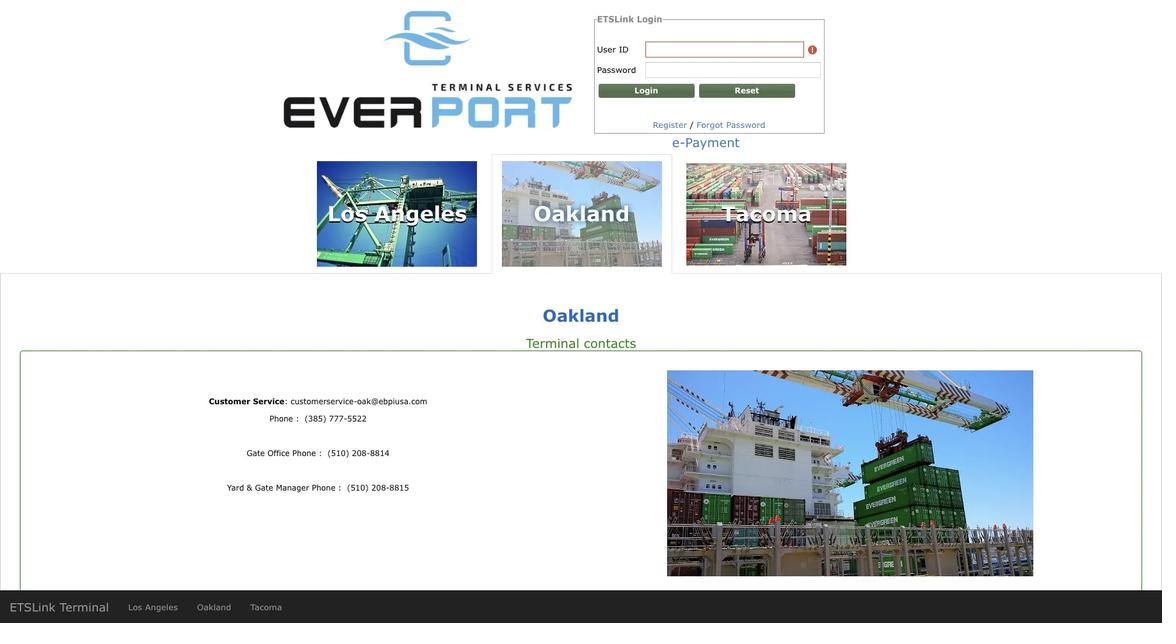 Task type: locate. For each thing, give the bounding box(es) containing it.
1 horizontal spatial los angeles
[[327, 200, 467, 226]]

office
[[268, 449, 290, 458]]

0 horizontal spatial etslink
[[10, 601, 56, 615]]

1 horizontal spatial los
[[327, 200, 367, 226]]

1 horizontal spatial oakland link
[[492, 154, 672, 274]]

0 vertical spatial angeles
[[374, 200, 467, 226]]

etslink terminal link
[[0, 592, 119, 624]]

0 horizontal spatial los angeles link
[[119, 592, 187, 624]]

1 horizontal spatial password
[[726, 120, 766, 130]]

0 horizontal spatial oakland link
[[187, 592, 241, 624]]

oakland
[[534, 200, 630, 226], [543, 305, 620, 325], [197, 603, 231, 613]]

service
[[253, 397, 285, 406]]

register
[[653, 120, 687, 130]]

password down user id
[[597, 65, 636, 75]]

etslink
[[597, 14, 634, 24], [10, 601, 56, 615]]

1 horizontal spatial los angeles link
[[307, 154, 488, 274]]

gate right the &
[[255, 483, 273, 493]]

0 horizontal spatial tacoma link
[[241, 592, 292, 624]]

1 vertical spatial etslink
[[10, 601, 56, 615]]

tacoma
[[722, 200, 812, 226], [250, 603, 282, 613]]

1 vertical spatial password
[[726, 120, 766, 130]]

tacoma link for los angeles link to the left
[[241, 592, 292, 624]]

5522
[[347, 414, 367, 424]]

customer
[[209, 397, 250, 406]]

0 vertical spatial etslink
[[597, 14, 634, 24]]

208-
[[352, 449, 370, 458], [371, 483, 390, 493]]

8814
[[370, 449, 390, 458]]

1 horizontal spatial 208-
[[371, 483, 390, 493]]

0 vertical spatial tacoma
[[722, 200, 812, 226]]

1 vertical spatial terminal
[[60, 601, 109, 615]]

2 vertical spatial oakland
[[197, 603, 231, 613]]

1 vertical spatial los
[[128, 603, 142, 613]]

:  (510) left 8815 on the left of page
[[338, 483, 369, 493]]

gate left office
[[247, 449, 265, 458]]

1 horizontal spatial tacoma
[[722, 200, 812, 226]]

0 horizontal spatial 208-
[[352, 449, 370, 458]]

gate
[[247, 449, 265, 458], [255, 483, 273, 493]]

Password password field
[[646, 63, 820, 77]]

1 vertical spatial oakland link
[[187, 592, 241, 624]]

1 horizontal spatial etslink
[[597, 14, 634, 24]]

los angeles link
[[307, 154, 488, 274], [119, 592, 187, 624]]

1 vertical spatial los angeles
[[128, 603, 178, 613]]

0 vertical spatial terminal
[[526, 336, 580, 351]]

password
[[597, 65, 636, 75], [726, 120, 766, 130]]

phone right the manager
[[312, 483, 335, 493]]

oakland link for the top los angeles link tacoma 'link'
[[492, 154, 672, 274]]

:  (510)
[[319, 449, 349, 458], [338, 483, 369, 493]]

oakland link
[[492, 154, 672, 274], [187, 592, 241, 624]]

0 vertical spatial tacoma link
[[677, 156, 857, 273]]

1 vertical spatial tacoma link
[[241, 592, 292, 624]]

0 vertical spatial oakland link
[[492, 154, 672, 274]]

los angeles
[[327, 200, 467, 226], [128, 603, 178, 613]]

1 vertical spatial :  (510)
[[338, 483, 369, 493]]

phone right office
[[292, 449, 316, 458]]

contacts
[[584, 336, 636, 351]]

0 horizontal spatial password
[[597, 65, 636, 75]]

1 horizontal spatial tacoma link
[[677, 156, 857, 273]]

alert
[[807, 45, 818, 55]]

tacoma link for the top los angeles link
[[677, 156, 857, 273]]

208- down 5522
[[352, 449, 370, 458]]

208- down '8814'
[[371, 483, 390, 493]]

etslink for etslink terminal
[[10, 601, 56, 615]]

1 vertical spatial angeles
[[145, 603, 178, 613]]

los
[[327, 200, 367, 226], [128, 603, 142, 613]]

forgot password link
[[697, 120, 766, 130]]

0 horizontal spatial terminal
[[60, 601, 109, 615]]

0 horizontal spatial los angeles
[[128, 603, 178, 613]]

password down reset link
[[726, 120, 766, 130]]

1 vertical spatial oakland
[[543, 305, 620, 325]]

User ID text field
[[646, 42, 803, 57]]

1 vertical spatial tacoma
[[250, 603, 282, 613]]

1 vertical spatial gate
[[255, 483, 273, 493]]

phone :  (385)
[[270, 414, 326, 424]]

tacoma link
[[677, 156, 857, 273], [241, 592, 292, 624]]

phone
[[292, 449, 316, 458], [312, 483, 335, 493]]

user id
[[597, 44, 629, 54]]

payment
[[685, 134, 740, 150]]

user
[[597, 44, 616, 54]]

0 horizontal spatial los
[[128, 603, 142, 613]]

:  (510) down 777-
[[319, 449, 349, 458]]

register / forgot password
[[653, 120, 766, 130]]

0 vertical spatial los
[[327, 200, 367, 226]]

0 vertical spatial 208-
[[352, 449, 370, 458]]

0 horizontal spatial angeles
[[145, 603, 178, 613]]

manager
[[276, 483, 309, 493]]

terminal
[[526, 336, 580, 351], [60, 601, 109, 615]]

login
[[637, 14, 663, 24], [635, 86, 658, 95]]

angeles
[[374, 200, 467, 226], [145, 603, 178, 613]]

reset link
[[699, 84, 795, 98]]

1 vertical spatial los angeles link
[[119, 592, 187, 624]]



Task type: describe. For each thing, give the bounding box(es) containing it.
login link
[[598, 84, 695, 98]]

e-
[[672, 134, 685, 150]]

customer service : customerservice-oak@ebpiusa.com
[[209, 397, 427, 406]]

etslink login
[[597, 14, 663, 24]]

0 vertical spatial login
[[637, 14, 663, 24]]

/
[[690, 120, 694, 130]]

0 vertical spatial los angeles
[[327, 200, 467, 226]]

0 vertical spatial :  (510)
[[319, 449, 349, 458]]

register link
[[653, 120, 687, 130]]

1 horizontal spatial angeles
[[374, 200, 467, 226]]

gate office phone :  (510) 208-8814
[[247, 449, 390, 458]]

0 vertical spatial gate
[[247, 449, 265, 458]]

&
[[247, 483, 252, 493]]

:
[[285, 397, 288, 406]]

id
[[619, 44, 629, 54]]

yard
[[227, 483, 244, 493]]

1 vertical spatial login
[[635, 86, 658, 95]]

yard & gate manager phone :  (510) 208-8815
[[227, 483, 409, 493]]

oak@ebpiusa.com
[[357, 397, 427, 406]]

oakland link for tacoma 'link' associated with los angeles link to the left
[[187, 592, 241, 624]]

1 vertical spatial phone
[[312, 483, 335, 493]]

customerservice-
[[291, 397, 357, 406]]

reset
[[735, 86, 759, 95]]

1 vertical spatial 208-
[[371, 483, 390, 493]]

terminal contacts
[[526, 336, 636, 351]]

etslink terminal
[[10, 601, 109, 615]]

0 vertical spatial oakland
[[534, 200, 630, 226]]

e-payment
[[672, 134, 740, 150]]

0 horizontal spatial tacoma
[[250, 603, 282, 613]]

0 vertical spatial los angeles link
[[307, 154, 488, 274]]

777-
[[329, 414, 347, 424]]

0 vertical spatial phone
[[292, 449, 316, 458]]

8815
[[390, 483, 409, 493]]

1 horizontal spatial terminal
[[526, 336, 580, 351]]

e-payment link
[[672, 134, 740, 150]]

phone :  (385) 777-5522
[[270, 414, 367, 424]]

forgot
[[697, 120, 724, 130]]

0 vertical spatial password
[[597, 65, 636, 75]]

etslink for etslink login
[[597, 14, 634, 24]]



Task type: vqa. For each thing, say whether or not it's contained in the screenshot.
User Id
yes



